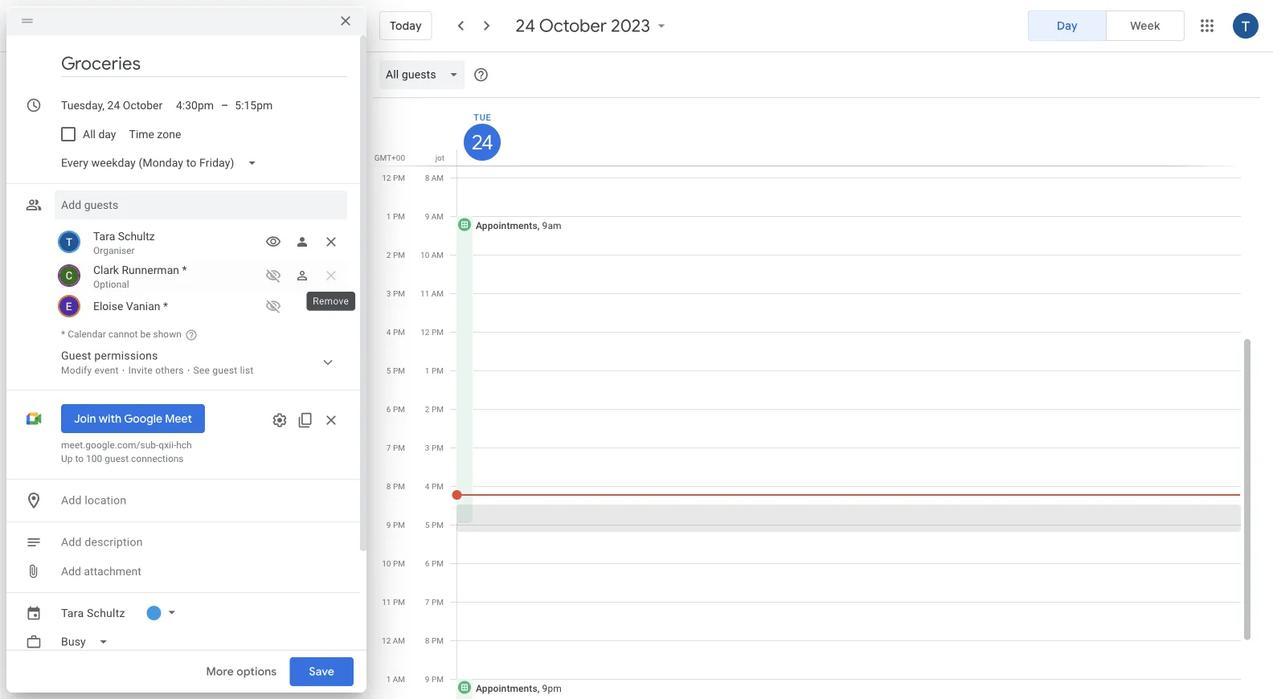 Task type: locate. For each thing, give the bounding box(es) containing it.
add
[[61, 494, 82, 507], [61, 536, 82, 549], [61, 565, 81, 578]]

1 down the 12 am
[[386, 675, 391, 684]]

1 horizontal spatial 5 pm
[[425, 520, 444, 530]]

1 vertical spatial 1 pm
[[425, 366, 444, 375]]

8 up 10 pm
[[387, 482, 391, 491]]

2 vertical spatial 8
[[425, 636, 430, 646]]

add inside dropdown button
[[61, 494, 82, 507]]

1 am
[[386, 675, 405, 684]]

0 horizontal spatial *
[[61, 329, 65, 340]]

1 vertical spatial 12 pm
[[421, 327, 444, 337]]

guest permissions
[[61, 349, 158, 363]]

6
[[387, 404, 391, 414], [425, 559, 430, 568]]

11
[[421, 289, 430, 298], [382, 597, 391, 607]]

am for 8 am
[[432, 173, 444, 183]]

join
[[74, 412, 96, 426]]

schultz up organiser
[[118, 230, 155, 243]]

1 horizontal spatial 6 pm
[[425, 559, 444, 568]]

12 pm
[[382, 173, 405, 183], [421, 327, 444, 337]]

1
[[387, 211, 391, 221], [425, 366, 430, 375], [386, 675, 391, 684]]

Start time text field
[[176, 96, 215, 115]]

1 appointments from the top
[[476, 220, 538, 231]]

Add title text field
[[61, 51, 347, 76]]

1 pm
[[387, 211, 405, 221], [425, 366, 444, 375]]

10 am
[[421, 250, 444, 260]]

0 vertical spatial 24
[[516, 14, 536, 37]]

schultz down add attachment
[[87, 607, 125, 620]]

9 pm up 10 pm
[[387, 520, 405, 530]]

0 horizontal spatial 7 pm
[[387, 443, 405, 453]]

0 vertical spatial 11
[[421, 289, 430, 298]]

10 for 10 pm
[[382, 559, 391, 568]]

0 vertical spatial tara
[[93, 230, 115, 243]]

,
[[538, 220, 540, 231], [538, 683, 540, 694]]

1 vertical spatial 3
[[425, 443, 430, 453]]

1 vertical spatial 3 pm
[[425, 443, 444, 453]]

0 horizontal spatial 2 pm
[[387, 250, 405, 260]]

8 pm
[[387, 482, 405, 491], [425, 636, 444, 646]]

3 add from the top
[[61, 565, 81, 578]]

* left calendar
[[61, 329, 65, 340]]

7 pm
[[387, 443, 405, 453], [425, 597, 444, 607]]

guest down meet.google.com/sub-
[[105, 453, 129, 465]]

0 vertical spatial 12 pm
[[382, 173, 405, 183]]

google
[[124, 412, 162, 426]]

tara schultz organiser
[[93, 230, 155, 256]]

2 vertical spatial *
[[61, 329, 65, 340]]

24
[[516, 14, 536, 37], [471, 130, 491, 155]]

october
[[539, 14, 607, 37]]

24 grid
[[373, 98, 1254, 699]]

1 horizontal spatial 7
[[425, 597, 430, 607]]

12 down "11 pm"
[[382, 636, 391, 646]]

option group
[[1028, 10, 1185, 41]]

1 left 9 am
[[387, 211, 391, 221]]

1 horizontal spatial 3 pm
[[425, 443, 444, 453]]

, left 9am
[[538, 220, 540, 231]]

12 pm down 11 am
[[421, 327, 444, 337]]

guest
[[213, 365, 238, 376], [105, 453, 129, 465]]

with
[[99, 412, 122, 426]]

0 vertical spatial *
[[182, 263, 187, 277]]

0 horizontal spatial 3 pm
[[387, 289, 405, 298]]

1 vertical spatial schultz
[[87, 607, 125, 620]]

list
[[240, 365, 254, 376]]

tara up organiser
[[93, 230, 115, 243]]

0 vertical spatial 7
[[387, 443, 391, 453]]

2 pm
[[387, 250, 405, 260], [425, 404, 444, 414]]

meet.google.com/sub-
[[61, 440, 159, 451]]

10 up 11 am
[[421, 250, 430, 260]]

1 vertical spatial add
[[61, 536, 82, 549]]

0 vertical spatial 8 pm
[[387, 482, 405, 491]]

guest inside meet.google.com/sub-qxii-hch up to 100 guest connections
[[105, 453, 129, 465]]

1 horizontal spatial 12 pm
[[421, 327, 444, 337]]

add location
[[61, 494, 127, 507]]

0 horizontal spatial 5 pm
[[387, 366, 405, 375]]

pm
[[393, 173, 405, 183], [393, 211, 405, 221], [393, 250, 405, 260], [393, 289, 405, 298], [393, 327, 405, 337], [432, 327, 444, 337], [393, 366, 405, 375], [432, 366, 444, 375], [393, 404, 405, 414], [432, 404, 444, 414], [393, 443, 405, 453], [432, 443, 444, 453], [393, 482, 405, 491], [432, 482, 444, 491], [393, 520, 405, 530], [432, 520, 444, 530], [393, 559, 405, 568], [432, 559, 444, 568], [393, 597, 405, 607], [432, 597, 444, 607], [432, 636, 444, 646], [432, 675, 444, 684]]

up
[[61, 453, 73, 465]]

am for 11 am
[[432, 289, 444, 298]]

am down jot
[[432, 173, 444, 183]]

* down tara schultz, organiser tree item
[[182, 263, 187, 277]]

1 vertical spatial 12
[[421, 327, 430, 337]]

0 vertical spatial appointments
[[476, 220, 538, 231]]

0 horizontal spatial 9 pm
[[387, 520, 405, 530]]

0 horizontal spatial 10
[[382, 559, 391, 568]]

8 right the 12 am
[[425, 636, 430, 646]]

, for 9pm
[[538, 683, 540, 694]]

add left location
[[61, 494, 82, 507]]

10
[[421, 250, 430, 260], [382, 559, 391, 568]]

1 horizontal spatial 10
[[421, 250, 430, 260]]

1 vertical spatial 5 pm
[[425, 520, 444, 530]]

1 horizontal spatial 4
[[425, 482, 430, 491]]

0 vertical spatial 7 pm
[[387, 443, 405, 453]]

1 horizontal spatial 9 pm
[[425, 675, 444, 684]]

am up 1 am
[[393, 636, 405, 646]]

1 vertical spatial 6
[[425, 559, 430, 568]]

4
[[387, 327, 391, 337], [425, 482, 430, 491]]

to element
[[221, 99, 228, 112]]

12 pm down gmt+00
[[382, 173, 405, 183]]

0 horizontal spatial tara
[[61, 607, 84, 620]]

join with google meet link
[[61, 404, 205, 433]]

schultz
[[118, 230, 155, 243], [87, 607, 125, 620]]

1 vertical spatial 9 pm
[[425, 675, 444, 684]]

add attachment button
[[55, 557, 148, 586]]

add description
[[61, 536, 143, 549]]

0 horizontal spatial 1 pm
[[387, 211, 405, 221]]

am for 1 am
[[393, 675, 405, 684]]

0 vertical spatial 2 pm
[[387, 250, 405, 260]]

1 down 11 am
[[425, 366, 430, 375]]

1 horizontal spatial *
[[163, 299, 168, 313]]

8
[[425, 173, 430, 183], [387, 482, 391, 491], [425, 636, 430, 646]]

0 vertical spatial schultz
[[118, 230, 155, 243]]

1 vertical spatial 11
[[382, 597, 391, 607]]

join with google meet
[[74, 412, 192, 426]]

7
[[387, 443, 391, 453], [425, 597, 430, 607]]

time zone button
[[123, 120, 188, 149]]

1 vertical spatial 7
[[425, 597, 430, 607]]

0 horizontal spatial 5
[[387, 366, 391, 375]]

organiser
[[93, 245, 135, 256]]

option group containing day
[[1028, 10, 1185, 41]]

1 vertical spatial *
[[163, 299, 168, 313]]

0 vertical spatial 5
[[387, 366, 391, 375]]

1 vertical spatial ,
[[538, 683, 540, 694]]

1 horizontal spatial 2 pm
[[425, 404, 444, 414]]

9
[[425, 211, 430, 221], [387, 520, 391, 530], [425, 675, 430, 684]]

12
[[382, 173, 391, 183], [421, 327, 430, 337], [382, 636, 391, 646]]

0 horizontal spatial 3
[[387, 289, 391, 298]]

1 vertical spatial tara
[[61, 607, 84, 620]]

tara down add attachment
[[61, 607, 84, 620]]

0 vertical spatial ,
[[538, 220, 540, 231]]

2 horizontal spatial *
[[182, 263, 187, 277]]

0 horizontal spatial 6 pm
[[387, 404, 405, 414]]

, left 9pm
[[538, 683, 540, 694]]

1 vertical spatial guest
[[105, 453, 129, 465]]

appointments left 9am
[[476, 220, 538, 231]]

3
[[387, 289, 391, 298], [425, 443, 430, 453]]

1 horizontal spatial 6
[[425, 559, 430, 568]]

am down 9 am
[[432, 250, 444, 260]]

* inside clark runnerman * optional
[[182, 263, 187, 277]]

4 pm
[[387, 327, 405, 337], [425, 482, 444, 491]]

add left attachment at the left bottom of page
[[61, 565, 81, 578]]

8 up 9 am
[[425, 173, 430, 183]]

24 column header
[[457, 98, 1241, 166]]

0 vertical spatial 4 pm
[[387, 327, 405, 337]]

am
[[432, 173, 444, 183], [432, 211, 444, 221], [432, 250, 444, 260], [432, 289, 444, 298], [393, 636, 405, 646], [393, 675, 405, 684]]

*
[[182, 263, 187, 277], [163, 299, 168, 313], [61, 329, 65, 340]]

9am
[[542, 220, 562, 231]]

3 pm
[[387, 289, 405, 298], [425, 443, 444, 453]]

modify event
[[61, 365, 119, 376]]

shown
[[153, 329, 182, 340]]

0 vertical spatial 2
[[387, 250, 391, 260]]

1 vertical spatial 4
[[425, 482, 430, 491]]

am down 10 am
[[432, 289, 444, 298]]

Week radio
[[1106, 10, 1185, 41]]

guest left list
[[213, 365, 238, 376]]

eloise vanian tree item
[[55, 293, 347, 319]]

am down the 12 am
[[393, 675, 405, 684]]

location
[[85, 494, 127, 507]]

eloise
[[93, 299, 123, 313]]

appointments left 9pm
[[476, 683, 538, 694]]

1 pm left 9 am
[[387, 211, 405, 221]]

11 up the 12 am
[[382, 597, 391, 607]]

0 horizontal spatial 4 pm
[[387, 327, 405, 337]]

0 vertical spatial 4
[[387, 327, 391, 337]]

connections
[[131, 453, 184, 465]]

add location button
[[55, 486, 347, 515]]

1 vertical spatial 5
[[425, 520, 430, 530]]

1 vertical spatial 10
[[382, 559, 391, 568]]

0 vertical spatial 5 pm
[[387, 366, 405, 375]]

show schedule of eloise vanian image
[[260, 293, 286, 319]]

24 down tue
[[471, 130, 491, 155]]

9 pm
[[387, 520, 405, 530], [425, 675, 444, 684]]

12 down 11 am
[[421, 327, 430, 337]]

tara inside tara schultz organiser
[[93, 230, 115, 243]]

9 up 10 am
[[425, 211, 430, 221]]

1 vertical spatial 1
[[425, 366, 430, 375]]

1 pm down 11 am
[[425, 366, 444, 375]]

tara schultz
[[61, 607, 125, 620]]

9 up 10 pm
[[387, 520, 391, 530]]

1 horizontal spatial 4 pm
[[425, 482, 444, 491]]

End time text field
[[235, 96, 274, 115]]

1 horizontal spatial 11
[[421, 289, 430, 298]]

add inside button
[[61, 565, 81, 578]]

0 vertical spatial 3 pm
[[387, 289, 405, 298]]

am down 8 am
[[432, 211, 444, 221]]

2 vertical spatial add
[[61, 565, 81, 578]]

clark
[[93, 263, 119, 277]]

0 vertical spatial 6 pm
[[387, 404, 405, 414]]

day
[[1057, 18, 1078, 33]]

1 , from the top
[[538, 220, 540, 231]]

attachment
[[84, 565, 141, 578]]

* for clark runnerman * optional
[[182, 263, 187, 277]]

8 pm up 10 pm
[[387, 482, 405, 491]]

10 up "11 pm"
[[382, 559, 391, 568]]

* right vanian
[[163, 299, 168, 313]]

1 vertical spatial appointments
[[476, 683, 538, 694]]

None field
[[379, 60, 472, 89], [55, 149, 270, 178], [55, 628, 121, 657], [379, 60, 472, 89], [55, 149, 270, 178], [55, 628, 121, 657]]

add for add attachment
[[61, 565, 81, 578]]

8 am
[[425, 173, 444, 183]]

schultz inside tara schultz organiser
[[118, 230, 155, 243]]

2 , from the top
[[538, 683, 540, 694]]

2 appointments from the top
[[476, 683, 538, 694]]

tuesday, 24 october, today element
[[464, 124, 501, 161]]

24 left october
[[516, 14, 536, 37]]

add inside dropdown button
[[61, 536, 82, 549]]

remove
[[313, 296, 349, 307]]

5 pm
[[387, 366, 405, 375], [425, 520, 444, 530]]

6 pm
[[387, 404, 405, 414], [425, 559, 444, 568]]

* inside eloise vanian tree item
[[163, 299, 168, 313]]

9 pm right 1 am
[[425, 675, 444, 684]]

1 vertical spatial 24
[[471, 130, 491, 155]]

0 vertical spatial add
[[61, 494, 82, 507]]

10 for 10 am
[[421, 250, 430, 260]]

tue 24
[[471, 112, 492, 155]]

9 right 1 am
[[425, 675, 430, 684]]

0 vertical spatial 1 pm
[[387, 211, 405, 221]]

1 vertical spatial 6 pm
[[425, 559, 444, 568]]

0 horizontal spatial 7
[[387, 443, 391, 453]]

description
[[85, 536, 143, 549]]

event
[[95, 365, 119, 376]]

time
[[129, 128, 154, 141]]

add up add attachment button at the bottom
[[61, 536, 82, 549]]

11 down 10 am
[[421, 289, 430, 298]]

2 add from the top
[[61, 536, 82, 549]]

0 horizontal spatial guest
[[105, 453, 129, 465]]

8 pm right the 12 am
[[425, 636, 444, 646]]

0 horizontal spatial 11
[[382, 597, 391, 607]]

12 down gmt+00
[[382, 173, 391, 183]]

1 horizontal spatial tara
[[93, 230, 115, 243]]

0 horizontal spatial 6
[[387, 404, 391, 414]]

clark runnerman, optional tree item
[[55, 260, 347, 293]]

0 vertical spatial 10
[[421, 250, 430, 260]]

tara for tara schultz organiser
[[93, 230, 115, 243]]

1 add from the top
[[61, 494, 82, 507]]



Task type: vqa. For each thing, say whether or not it's contained in the screenshot.
grid
no



Task type: describe. For each thing, give the bounding box(es) containing it.
1 vertical spatial 2 pm
[[425, 404, 444, 414]]

today
[[390, 19, 422, 33]]

1 horizontal spatial 2
[[425, 404, 430, 414]]

0 vertical spatial 3
[[387, 289, 391, 298]]

appointments , 9am
[[476, 220, 562, 231]]

tara for tara schultz
[[61, 607, 84, 620]]

9pm
[[542, 683, 562, 694]]

all day
[[83, 128, 116, 141]]

permissions
[[94, 349, 158, 363]]

tue
[[474, 112, 492, 122]]

cannot
[[108, 329, 138, 340]]

1 horizontal spatial 1 pm
[[425, 366, 444, 375]]

0 horizontal spatial 4
[[387, 327, 391, 337]]

12 am
[[382, 636, 405, 646]]

1 vertical spatial 4 pm
[[425, 482, 444, 491]]

1 vertical spatial 8
[[387, 482, 391, 491]]

add for add description
[[61, 536, 82, 549]]

appointments for appointments , 9pm
[[476, 683, 538, 694]]

24 october 2023
[[516, 14, 651, 37]]

invite
[[128, 365, 153, 376]]

1 horizontal spatial guest
[[213, 365, 238, 376]]

tara schultz, organiser tree item
[[55, 226, 347, 260]]

1 horizontal spatial 3
[[425, 443, 430, 453]]

week
[[1131, 18, 1161, 33]]

0 horizontal spatial 12 pm
[[382, 173, 405, 183]]

Day radio
[[1028, 10, 1107, 41]]

11 pm
[[382, 597, 405, 607]]

modify
[[61, 365, 92, 376]]

1 horizontal spatial 8 pm
[[425, 636, 444, 646]]

am for 10 am
[[432, 250, 444, 260]]

Guests text field
[[61, 191, 341, 219]]

meet.google.com/sub-qxii-hch up to 100 guest connections
[[61, 440, 192, 465]]

jot
[[435, 153, 445, 162]]

1 vertical spatial 9
[[387, 520, 391, 530]]

guests invited to this event. tree
[[55, 226, 347, 319]]

24 inside tue 24
[[471, 130, 491, 155]]

0 vertical spatial 12
[[382, 173, 391, 183]]

schultz for tara schultz organiser
[[118, 230, 155, 243]]

clark runnerman * optional
[[93, 263, 187, 290]]

calendar
[[68, 329, 106, 340]]

am for 9 am
[[432, 211, 444, 221]]

vanian
[[126, 299, 160, 313]]

2 vertical spatial 12
[[382, 636, 391, 646]]

24 october 2023 button
[[510, 14, 676, 37]]

10 pm
[[382, 559, 405, 568]]

runnerman
[[122, 263, 179, 277]]

time zone
[[129, 128, 181, 141]]

zone
[[157, 128, 181, 141]]

2023
[[611, 14, 651, 37]]

see guest list
[[193, 365, 254, 376]]

add description button
[[55, 528, 347, 557]]

11 am
[[421, 289, 444, 298]]

0 vertical spatial 9 pm
[[387, 520, 405, 530]]

–
[[221, 99, 228, 112]]

meet
[[165, 412, 192, 426]]

appointments for appointments , 9am
[[476, 220, 538, 231]]

2 vertical spatial 9
[[425, 675, 430, 684]]

others
[[155, 365, 184, 376]]

guest
[[61, 349, 91, 363]]

gmt+00
[[374, 153, 405, 162]]

, for 9am
[[538, 220, 540, 231]]

1 vertical spatial 7 pm
[[425, 597, 444, 607]]

am for 12 am
[[393, 636, 405, 646]]

0 horizontal spatial 2
[[387, 250, 391, 260]]

to
[[75, 453, 84, 465]]

today button
[[379, 6, 432, 45]]

all
[[83, 128, 96, 141]]

show schedule of clark runnerman image
[[260, 263, 286, 289]]

2 vertical spatial 1
[[386, 675, 391, 684]]

add for add location
[[61, 494, 82, 507]]

invite others
[[128, 365, 184, 376]]

9 am
[[425, 211, 444, 221]]

* calendar cannot be shown
[[61, 329, 182, 340]]

see
[[193, 365, 210, 376]]

0 horizontal spatial 8 pm
[[387, 482, 405, 491]]

day
[[98, 128, 116, 141]]

hch
[[176, 440, 192, 451]]

be
[[140, 329, 151, 340]]

add attachment
[[61, 565, 141, 578]]

11 for 11 am
[[421, 289, 430, 298]]

appointments , 9pm
[[476, 683, 562, 694]]

11 for 11 pm
[[382, 597, 391, 607]]

Start date text field
[[61, 96, 163, 115]]

schultz for tara schultz
[[87, 607, 125, 620]]

100
[[86, 453, 102, 465]]

eloise vanian *
[[93, 299, 168, 313]]

0 vertical spatial 1
[[387, 211, 391, 221]]

optional
[[93, 279, 129, 290]]

0 vertical spatial 8
[[425, 173, 430, 183]]

0 vertical spatial 6
[[387, 404, 391, 414]]

* for eloise vanian *
[[163, 299, 168, 313]]

qxii-
[[159, 440, 176, 451]]

0 vertical spatial 9
[[425, 211, 430, 221]]



